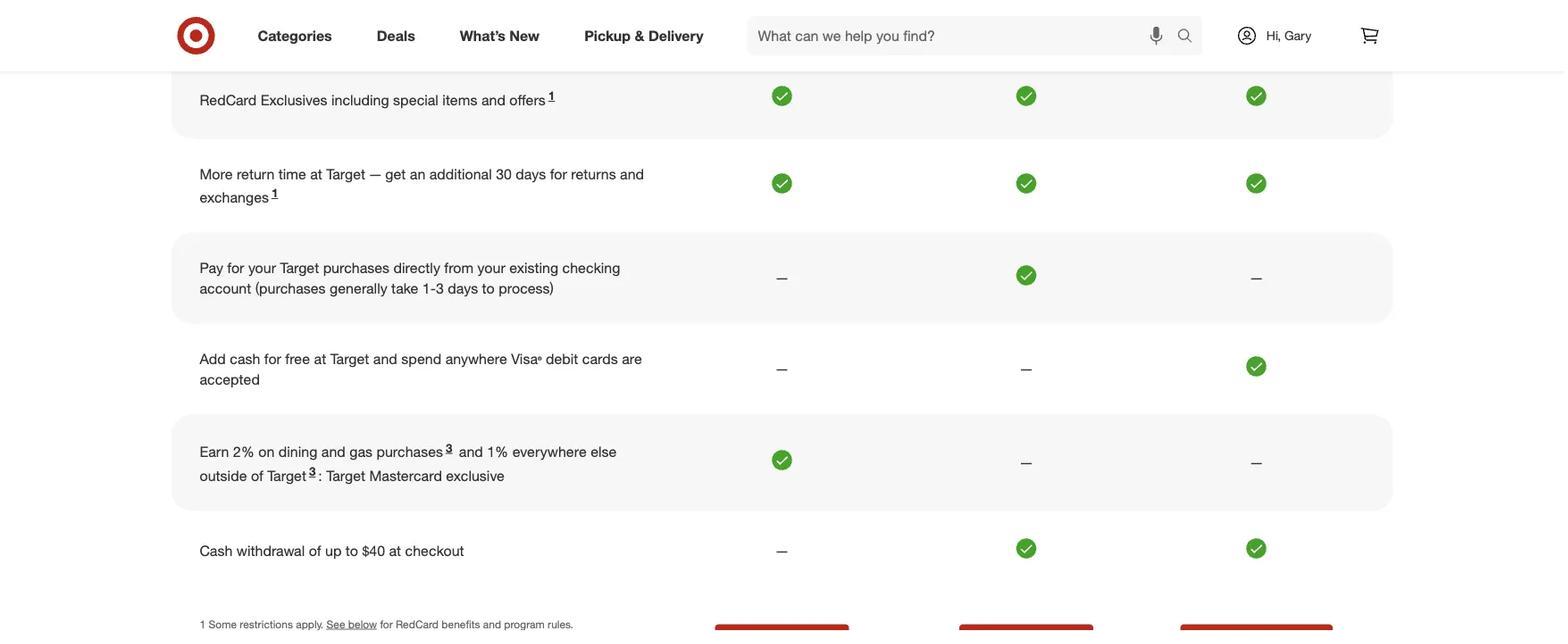 Task type: describe. For each thing, give the bounding box(es) containing it.
on hundreds of thousands of items at target.com
[[343, 11, 656, 28]]

offers
[[510, 91, 546, 109]]

at inside the more return time at target — get an additional 30 days for returns and exchanges
[[310, 165, 322, 183]]

target inside the 3 : target mastercard exclusive
[[326, 467, 365, 485]]

1 horizontal spatial items
[[531, 11, 566, 28]]

cards
[[582, 350, 618, 368]]

target inside add cash for free at target and spend anywhere visa® debit cards are accepted
[[330, 350, 369, 368]]

categories link
[[243, 16, 354, 55]]

3 inside 'pay for your target purchases directly from your existing checking account (purchases generally take 1-3 days to process)'
[[436, 280, 444, 297]]

and inside the more return time at target — get an additional 30 days for returns and exchanges
[[620, 165, 644, 183]]

what's new link
[[445, 16, 562, 55]]

delivery
[[649, 27, 704, 44]]

add cash for free at target and spend anywhere visa® debit cards are accepted
[[200, 350, 642, 388]]

What can we help you find? suggestions appear below search field
[[747, 16, 1182, 55]]

what's new
[[460, 27, 540, 44]]

day
[[245, 11, 269, 28]]

anywhere
[[446, 350, 507, 368]]

take
[[391, 280, 418, 297]]

see
[[326, 618, 345, 631]]

$40
[[362, 543, 385, 560]]

debit
[[546, 350, 578, 368]]

pickup & delivery link
[[569, 16, 726, 55]]

including
[[331, 91, 389, 109]]

special
[[393, 91, 439, 109]]

and inside and 1% everywhere else outside of target
[[459, 444, 483, 461]]

of right hundreds
[[428, 11, 440, 28]]

1 some restrictions apply. see below for redcard benefits and program rules.
[[200, 618, 573, 631]]

mastercard
[[369, 467, 442, 485]]

search
[[1169, 29, 1212, 46]]

visa®
[[511, 350, 542, 368]]

below
[[348, 618, 377, 631]]

gary
[[1285, 28, 1312, 43]]

days inside 'pay for your target purchases directly from your existing checking account (purchases generally take 1-3 days to process)'
[[448, 280, 478, 297]]

— inside the more return time at target — get an additional 30 days for returns and exchanges
[[369, 165, 381, 183]]

apply.
[[296, 618, 324, 631]]

shipping
[[273, 11, 327, 28]]

and 1% everywhere else outside of target
[[200, 444, 617, 485]]

for inside add cash for free at target and spend anywhere visa® debit cards are accepted
[[264, 350, 281, 368]]

purchases inside 'pay for your target purchases directly from your existing checking account (purchases generally take 1-3 days to process)'
[[323, 259, 390, 277]]

1 for 1 some restrictions apply. see below for redcard benefits and program rules.
[[200, 618, 206, 631]]

2 your from the left
[[478, 259, 505, 277]]

exclusive
[[446, 467, 505, 485]]

search button
[[1169, 16, 1212, 59]]

existing
[[509, 259, 559, 277]]

dining
[[279, 444, 318, 461]]

1 horizontal spatial 3 link
[[443, 441, 455, 461]]

target inside 'pay for your target purchases directly from your existing checking account (purchases generally take 1-3 days to process)'
[[280, 259, 319, 277]]

exchanges
[[200, 189, 269, 206]]

spend
[[401, 350, 442, 368]]

at inside add cash for free at target and spend anywhere visa® debit cards are accepted
[[314, 350, 326, 368]]

1-
[[422, 280, 436, 297]]

of left up
[[309, 543, 321, 560]]

new
[[510, 27, 540, 44]]

categories
[[258, 27, 332, 44]]

hi, gary
[[1267, 28, 1312, 43]]

to inside 'pay for your target purchases directly from your existing checking account (purchases generally take 1-3 days to process)'
[[482, 280, 495, 297]]

and inside 'redcard exclusives including special items and offers 1'
[[481, 91, 506, 109]]

and inside earn 2% on dining and gas purchases 3
[[321, 444, 346, 461]]

benefits
[[442, 618, 480, 631]]

1 link for redcard exclusives including special items and offers
[[546, 89, 558, 109]]

1 inside 'redcard exclusives including special items and offers 1'
[[548, 89, 555, 103]]

what's
[[460, 27, 506, 44]]

get
[[385, 165, 406, 183]]

program
[[504, 618, 545, 631]]

redcard exclusives including special items and offers 1
[[200, 89, 555, 109]]

deals
[[377, 27, 415, 44]]

directly
[[394, 259, 440, 277]]

cash
[[230, 350, 260, 368]]

and inside add cash for free at target and spend anywhere visa® debit cards are accepted
[[373, 350, 397, 368]]



Task type: vqa. For each thing, say whether or not it's contained in the screenshot.
Apply button
no



Task type: locate. For each thing, give the bounding box(es) containing it.
for
[[550, 165, 567, 183], [227, 259, 244, 277], [264, 350, 281, 368], [380, 618, 393, 631]]

1 horizontal spatial days
[[516, 165, 546, 183]]

return
[[237, 165, 275, 183]]

2 vertical spatial 3
[[309, 464, 316, 479]]

target inside and 1% everywhere else outside of target
[[267, 467, 306, 485]]

3 link down dining
[[306, 464, 318, 485]]

redcard inside 'redcard exclusives including special items and offers 1'
[[200, 91, 257, 109]]

checking
[[563, 259, 620, 277]]

3 up exclusive
[[446, 441, 452, 455]]

at left pickup
[[570, 11, 583, 28]]

&
[[635, 27, 645, 44]]

1 left "some"
[[200, 618, 206, 631]]

1 horizontal spatial redcard
[[396, 618, 439, 631]]

0 vertical spatial days
[[516, 165, 546, 183]]

for left free
[[264, 350, 281, 368]]

1
[[548, 89, 555, 103], [272, 186, 278, 200], [200, 618, 206, 631]]

1 horizontal spatial to
[[482, 280, 495, 297]]

0 horizontal spatial days
[[448, 280, 478, 297]]

0 vertical spatial 1
[[548, 89, 555, 103]]

for inside the more return time at target — get an additional 30 days for returns and exchanges
[[550, 165, 567, 183]]

redcard
[[200, 91, 257, 109], [396, 618, 439, 631]]

(purchases
[[255, 280, 326, 297]]

purchases inside earn 2% on dining and gas purchases 3
[[377, 444, 443, 461]]

target down dining
[[267, 467, 306, 485]]

of down 2%
[[251, 467, 263, 485]]

1 vertical spatial 3
[[446, 441, 452, 455]]

days inside the more return time at target — get an additional 30 days for returns and exchanges
[[516, 165, 546, 183]]

of inside and 1% everywhere else outside of target
[[251, 467, 263, 485]]

from
[[444, 259, 474, 277]]

0 horizontal spatial 1
[[200, 618, 206, 631]]

account
[[200, 280, 251, 297]]

of
[[428, 11, 440, 28], [515, 11, 528, 28], [251, 467, 263, 485], [309, 543, 321, 560]]

pickup
[[584, 27, 631, 44]]

30
[[496, 165, 512, 183]]

for up account
[[227, 259, 244, 277]]

and up the ":"
[[321, 444, 346, 461]]

rules.
[[548, 618, 573, 631]]

2%
[[233, 444, 254, 461]]

1 horizontal spatial 1
[[272, 186, 278, 200]]

earn
[[200, 444, 229, 461]]

3 link up exclusive
[[443, 441, 455, 461]]

for left returns
[[550, 165, 567, 183]]

thousands
[[444, 11, 511, 28]]

outside
[[200, 467, 247, 485]]

and
[[481, 91, 506, 109], [620, 165, 644, 183], [373, 350, 397, 368], [321, 444, 346, 461], [459, 444, 483, 461], [483, 618, 501, 631]]

free 2-day shipping
[[200, 11, 327, 28]]

1 vertical spatial days
[[448, 280, 478, 297]]

1 link down what's new link
[[546, 89, 558, 109]]

1 vertical spatial 1 link
[[269, 186, 281, 206]]

an
[[410, 165, 426, 183]]

1 link
[[546, 89, 558, 109], [269, 186, 281, 206]]

target inside the more return time at target — get an additional 30 days for returns and exchanges
[[326, 165, 365, 183]]

0 vertical spatial 3
[[436, 280, 444, 297]]

0 horizontal spatial to
[[346, 543, 358, 560]]

to left "process)"
[[482, 280, 495, 297]]

0 vertical spatial redcard
[[200, 91, 257, 109]]

are
[[622, 350, 642, 368]]

cash
[[200, 543, 233, 560]]

pickup & delivery
[[584, 27, 704, 44]]

1 vertical spatial 1
[[272, 186, 278, 200]]

items right special
[[443, 91, 478, 109]]

1 link for more return time at target — get an additional 30 days for returns and exchanges
[[269, 186, 281, 206]]

days down the from
[[448, 280, 478, 297]]

additional
[[430, 165, 492, 183]]

purchases up generally
[[323, 259, 390, 277]]

1 vertical spatial redcard
[[396, 618, 439, 631]]

earn 2% on dining and gas purchases 3
[[200, 441, 452, 461]]

deals link
[[362, 16, 438, 55]]

add
[[200, 350, 226, 368]]

days right 30
[[516, 165, 546, 183]]

1 vertical spatial purchases
[[377, 444, 443, 461]]

target
[[326, 165, 365, 183], [280, 259, 319, 277], [330, 350, 369, 368], [267, 467, 306, 485], [326, 467, 365, 485]]

1 link down time
[[269, 186, 281, 206]]

everywhere
[[513, 444, 587, 461]]

0 horizontal spatial 3
[[309, 464, 316, 479]]

1 vertical spatial items
[[443, 91, 478, 109]]

on inside earn 2% on dining and gas purchases 3
[[258, 444, 275, 461]]

0 vertical spatial 3 link
[[443, 441, 455, 461]]

for right below on the left of the page
[[380, 618, 393, 631]]

withdrawal
[[237, 543, 305, 560]]

0 vertical spatial on
[[343, 11, 359, 28]]

items inside 'redcard exclusives including special items and offers 1'
[[443, 91, 478, 109]]

to
[[482, 280, 495, 297], [346, 543, 358, 560]]

items
[[531, 11, 566, 28], [443, 91, 478, 109]]

purchases
[[323, 259, 390, 277], [377, 444, 443, 461]]

target left get
[[326, 165, 365, 183]]

more
[[200, 165, 233, 183]]

1 vertical spatial to
[[346, 543, 358, 560]]

and left offers
[[481, 91, 506, 109]]

3 left the ":"
[[309, 464, 316, 479]]

target up the "(purchases"
[[280, 259, 319, 277]]

0 horizontal spatial redcard
[[200, 91, 257, 109]]

2 vertical spatial 1
[[200, 618, 206, 631]]

1 vertical spatial 3 link
[[306, 464, 318, 485]]

process)
[[499, 280, 554, 297]]

at right '$40'
[[389, 543, 401, 560]]

checkout
[[405, 543, 464, 560]]

3 inside earn 2% on dining and gas purchases 3
[[446, 441, 452, 455]]

accepted
[[200, 371, 260, 388]]

purchases up the 3 : target mastercard exclusive
[[377, 444, 443, 461]]

at right free
[[314, 350, 326, 368]]

1 right offers
[[548, 89, 555, 103]]

at right time
[[310, 165, 322, 183]]

returns
[[571, 165, 616, 183]]

1 horizontal spatial 1 link
[[546, 89, 558, 109]]

—
[[369, 165, 381, 183], [776, 269, 788, 287], [1251, 269, 1263, 287], [776, 360, 788, 378], [1021, 360, 1033, 378], [1021, 454, 1033, 472], [1251, 454, 1263, 472], [776, 543, 788, 560]]

1 your from the left
[[248, 259, 276, 277]]

target right free
[[330, 350, 369, 368]]

3 down directly
[[436, 280, 444, 297]]

3 link
[[443, 441, 455, 461], [306, 464, 318, 485]]

0 vertical spatial purchases
[[323, 259, 390, 277]]

your right the from
[[478, 259, 505, 277]]

2 horizontal spatial 1
[[548, 89, 555, 103]]

hi,
[[1267, 28, 1281, 43]]

1 vertical spatial on
[[258, 444, 275, 461]]

gas
[[350, 444, 373, 461]]

else
[[591, 444, 617, 461]]

0 horizontal spatial 3 link
[[306, 464, 318, 485]]

3 : target mastercard exclusive
[[309, 464, 505, 485]]

target.com
[[587, 11, 656, 28]]

on right 2%
[[258, 444, 275, 461]]

up
[[325, 543, 342, 560]]

pay for your target purchases directly from your existing checking account (purchases generally take 1-3 days to process)
[[200, 259, 620, 297]]

0 vertical spatial 1 link
[[546, 89, 558, 109]]

generally
[[330, 280, 387, 297]]

3
[[436, 280, 444, 297], [446, 441, 452, 455], [309, 464, 316, 479]]

items left pickup
[[531, 11, 566, 28]]

hundreds
[[363, 11, 424, 28]]

1 horizontal spatial your
[[478, 259, 505, 277]]

0 horizontal spatial items
[[443, 91, 478, 109]]

time
[[279, 165, 306, 183]]

redcard left exclusives
[[200, 91, 257, 109]]

:
[[318, 467, 322, 485]]

1 down 'return'
[[272, 186, 278, 200]]

for inside 'pay for your target purchases directly from your existing checking account (purchases generally take 1-3 days to process)'
[[227, 259, 244, 277]]

1 horizontal spatial 3
[[436, 280, 444, 297]]

pay
[[200, 259, 223, 277]]

redcard left the benefits
[[396, 618, 439, 631]]

0 horizontal spatial 1 link
[[269, 186, 281, 206]]

to right up
[[346, 543, 358, 560]]

days
[[516, 165, 546, 183], [448, 280, 478, 297]]

cash withdrawal of up to $40 at checkout
[[200, 543, 464, 560]]

0 horizontal spatial on
[[258, 444, 275, 461]]

0 vertical spatial to
[[482, 280, 495, 297]]

more return time at target — get an additional 30 days for returns and exchanges
[[200, 165, 644, 206]]

and right the benefits
[[483, 618, 501, 631]]

2 horizontal spatial 3
[[446, 441, 452, 455]]

free
[[200, 11, 228, 28]]

restrictions
[[240, 618, 293, 631]]

1 horizontal spatial on
[[343, 11, 359, 28]]

3 inside the 3 : target mastercard exclusive
[[309, 464, 316, 479]]

of right "what's"
[[515, 11, 528, 28]]

and left "spend"
[[373, 350, 397, 368]]

2-
[[232, 11, 246, 28]]

some
[[209, 618, 237, 631]]

1 for 1
[[272, 186, 278, 200]]

target right the ":"
[[326, 467, 365, 485]]

0 horizontal spatial your
[[248, 259, 276, 277]]

and up exclusive
[[459, 444, 483, 461]]

your up the "(purchases"
[[248, 259, 276, 277]]

and right returns
[[620, 165, 644, 183]]

1%
[[487, 444, 509, 461]]

free
[[285, 350, 310, 368]]

on left hundreds
[[343, 11, 359, 28]]

exclusives
[[261, 91, 328, 109]]

on
[[343, 11, 359, 28], [258, 444, 275, 461]]

0 vertical spatial items
[[531, 11, 566, 28]]



